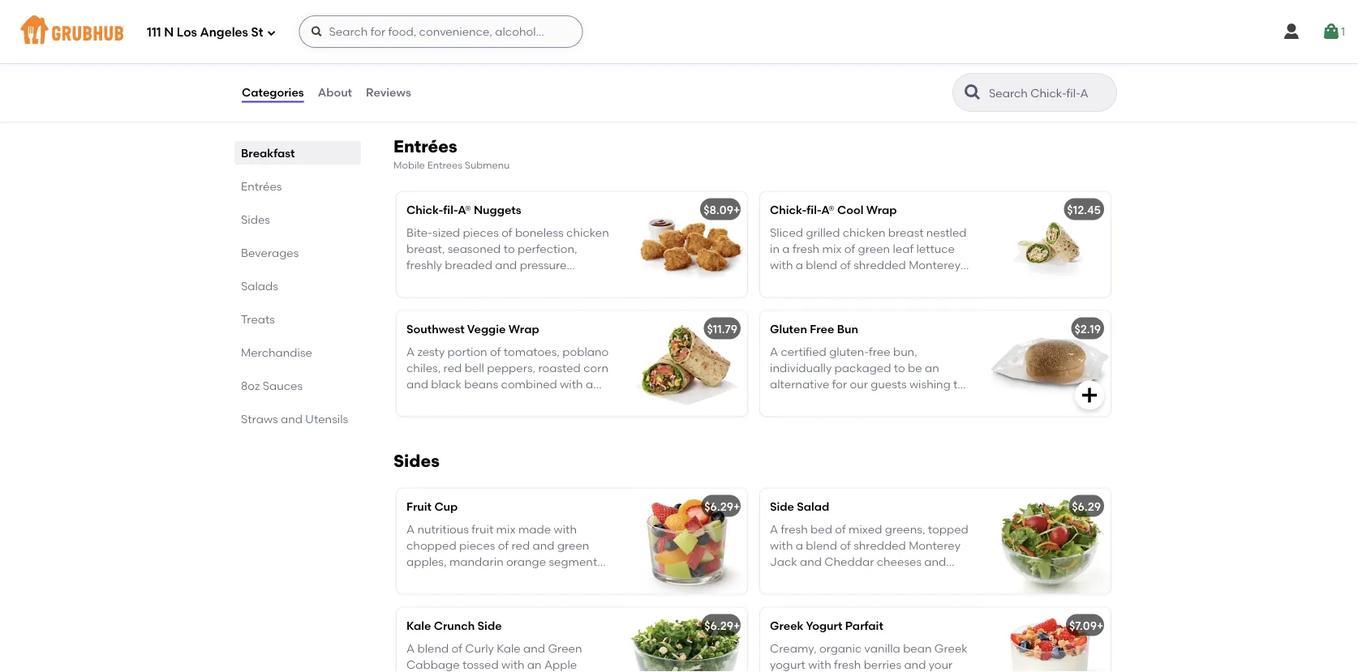 Task type: describe. For each thing, give the bounding box(es) containing it.
chick- for chick-fil-a® cool wrap
[[770, 203, 807, 217]]

111 n los angeles st
[[147, 25, 263, 40]]

$12.45
[[1068, 203, 1101, 217]]

0 horizontal spatial side
[[478, 619, 502, 633]]

salads tab
[[241, 278, 355, 295]]

main navigation navigation
[[0, 0, 1359, 63]]

8oz sauces tab
[[241, 377, 355, 394]]

parfait
[[846, 619, 884, 633]]

mobile
[[394, 159, 425, 171]]

nuggets
[[474, 203, 522, 217]]

treats
[[241, 313, 275, 326]]

gluten free bun image
[[989, 311, 1111, 417]]

sauces
[[263, 379, 303, 393]]

0 horizontal spatial greek
[[770, 619, 804, 633]]

gluten free bun
[[770, 322, 859, 336]]

breads
[[463, 65, 503, 79]]

southwest veggie wrap image
[[626, 311, 748, 417]]

straws
[[241, 412, 278, 426]]

n
[[164, 25, 174, 40]]

+ for side
[[734, 500, 741, 514]]

a® for cool
[[822, 203, 835, 217]]

vanilla
[[865, 642, 901, 656]]

$6.29 for greek yogurt parfait
[[705, 619, 734, 633]]

chick-fil-a® nuggets image
[[626, 192, 748, 297]]

creamy, organic vanilla bean greek yogurt with fresh berries and you
[[770, 642, 968, 673]]

$11.79
[[707, 322, 738, 336]]

breakfast for breakfast
[[241, 146, 295, 160]]

Search Chick-fil-A search field
[[988, 85, 1112, 101]]

angeles
[[200, 25, 248, 40]]

a® for nuggets
[[458, 203, 471, 217]]

straws and utensils
[[241, 412, 348, 426]]

$6.29 for side salad
[[705, 500, 734, 514]]

side salad image
[[989, 489, 1111, 594]]

yogurt
[[770, 659, 806, 672]]

$2.19
[[1075, 322, 1101, 336]]

kale crunch side
[[407, 619, 502, 633]]

bean
[[904, 642, 932, 656]]

$6.29 + for greek yogurt parfait
[[705, 619, 741, 633]]

entrees
[[427, 159, 463, 171]]

merchandise
[[241, 346, 312, 360]]

sides inside tab
[[241, 213, 270, 226]]

categories button
[[241, 63, 305, 122]]

entrées for entrées mobile entrees submenu
[[394, 136, 458, 157]]

+ for chick-
[[734, 203, 741, 217]]

1
[[1342, 25, 1346, 38]]

categories
[[242, 86, 304, 99]]

about
[[318, 86, 352, 99]]

an
[[527, 659, 542, 672]]

southwest
[[407, 322, 465, 336]]

berries
[[864, 659, 902, 672]]

and inside creamy, organic vanilla bean greek yogurt with fresh berries and you
[[905, 659, 926, 672]]

veggie
[[467, 322, 506, 336]]

beverages tab
[[241, 244, 355, 261]]

8oz sauces
[[241, 379, 303, 393]]

$6.29 + for side salad
[[705, 500, 741, 514]]

fresh
[[834, 659, 861, 672]]

svg image inside 1 button
[[1322, 22, 1342, 41]]

treats tab
[[241, 311, 355, 328]]

breakfast tab
[[241, 144, 355, 162]]

creamy,
[[770, 642, 817, 656]]



Task type: vqa. For each thing, say whether or not it's contained in the screenshot.
CATEGORIES
yes



Task type: locate. For each thing, give the bounding box(es) containing it.
chick-fil-a® nuggets
[[407, 203, 522, 217]]

0 vertical spatial $6.29 +
[[705, 500, 741, 514]]

greek yogurt parfait image
[[989, 608, 1111, 673]]

1 vertical spatial side
[[478, 619, 502, 633]]

$6.29
[[705, 500, 734, 514], [1072, 500, 1101, 514], [705, 619, 734, 633]]

crunch
[[434, 619, 475, 633]]

a® left the cool
[[822, 203, 835, 217]]

kale up a
[[407, 619, 431, 633]]

chick-
[[407, 203, 443, 217], [770, 203, 807, 217]]

1 fil- from the left
[[443, 203, 458, 217]]

1 horizontal spatial with
[[809, 659, 832, 672]]

with inside creamy, organic vanilla bean greek yogurt with fresh berries and you
[[809, 659, 832, 672]]

svg image
[[1080, 386, 1100, 405]]

$7.09
[[1070, 619, 1097, 633]]

about button
[[317, 63, 353, 122]]

$8.09 +
[[704, 203, 741, 217]]

chick- down mobile at top left
[[407, 203, 443, 217]]

1 horizontal spatial kale
[[497, 642, 521, 656]]

cabbage
[[407, 659, 460, 672]]

sides up fruit
[[394, 451, 440, 471]]

reviews
[[366, 86, 411, 99]]

2 a® from the left
[[822, 203, 835, 217]]

entrées inside entrées mobile entrees submenu
[[394, 136, 458, 157]]

entrées tab
[[241, 178, 355, 195]]

entrées up mobile at top left
[[394, 136, 458, 157]]

111
[[147, 25, 161, 40]]

blend
[[418, 642, 449, 656]]

kale
[[407, 619, 431, 633], [497, 642, 521, 656]]

and
[[281, 412, 303, 426], [524, 642, 546, 656], [905, 659, 926, 672]]

2 vertical spatial and
[[905, 659, 926, 672]]

sides up beverages
[[241, 213, 270, 226]]

1 horizontal spatial breakfast
[[407, 65, 461, 79]]

chick- left the cool
[[770, 203, 807, 217]]

fruit cup
[[407, 500, 458, 514]]

1 chick- from the left
[[407, 203, 443, 217]]

cool
[[838, 203, 864, 217]]

$6.29 +
[[705, 500, 741, 514], [705, 619, 741, 633]]

0 vertical spatial greek
[[770, 619, 804, 633]]

2 chick- from the left
[[770, 203, 807, 217]]

1 horizontal spatial entrées
[[394, 136, 458, 157]]

2 $6.29 + from the top
[[705, 619, 741, 633]]

breakfast down search for food, convenience, alcohol... search box
[[407, 65, 461, 79]]

1 vertical spatial and
[[524, 642, 546, 656]]

fil- left the cool
[[807, 203, 822, 217]]

0 vertical spatial wrap
[[867, 203, 897, 217]]

and down bean
[[905, 659, 926, 672]]

wrap right the cool
[[867, 203, 897, 217]]

bun
[[837, 322, 859, 336]]

0 vertical spatial side
[[770, 500, 795, 514]]

1 vertical spatial kale
[[497, 642, 521, 656]]

1 horizontal spatial chick-
[[770, 203, 807, 217]]

1 horizontal spatial side
[[770, 500, 795, 514]]

salad
[[797, 500, 830, 514]]

0 vertical spatial kale
[[407, 619, 431, 633]]

1 vertical spatial greek
[[935, 642, 968, 656]]

Search for food, convenience, alcohol... search field
[[299, 15, 583, 48]]

1 horizontal spatial and
[[524, 642, 546, 656]]

entrées
[[394, 136, 458, 157], [241, 179, 282, 193]]

2 fil- from the left
[[807, 203, 822, 217]]

fil- for nuggets
[[443, 203, 458, 217]]

0 horizontal spatial and
[[281, 412, 303, 426]]

breakfast breads
[[407, 65, 503, 79]]

st
[[251, 25, 263, 40]]

southwest veggie wrap
[[407, 322, 540, 336]]

side salad
[[770, 500, 830, 514]]

chick-fil-a® cool wrap image
[[989, 192, 1111, 297]]

1 horizontal spatial a®
[[822, 203, 835, 217]]

8oz
[[241, 379, 260, 393]]

search icon image
[[963, 83, 983, 102]]

and right straws
[[281, 412, 303, 426]]

1 vertical spatial sides
[[394, 451, 440, 471]]

1 a® from the left
[[458, 203, 471, 217]]

1 vertical spatial wrap
[[509, 322, 540, 336]]

sides tab
[[241, 211, 355, 228]]

0 horizontal spatial wrap
[[509, 322, 540, 336]]

and up an
[[524, 642, 546, 656]]

green
[[548, 642, 582, 656]]

fil- down entrees
[[443, 203, 458, 217]]

entrées for entrées
[[241, 179, 282, 193]]

0 horizontal spatial kale
[[407, 619, 431, 633]]

fil-
[[443, 203, 458, 217], [807, 203, 822, 217]]

2 horizontal spatial and
[[905, 659, 926, 672]]

1 vertical spatial breakfast
[[241, 146, 295, 160]]

$7.09 +
[[1070, 619, 1104, 633]]

beverages
[[241, 246, 299, 260]]

with
[[502, 659, 525, 672], [809, 659, 832, 672]]

0 horizontal spatial chick-
[[407, 203, 443, 217]]

of
[[452, 642, 463, 656]]

greek inside creamy, organic vanilla bean greek yogurt with fresh berries and you
[[935, 642, 968, 656]]

with down organic
[[809, 659, 832, 672]]

utensils
[[305, 412, 348, 426]]

1 vertical spatial entrées
[[241, 179, 282, 193]]

a blend of curly kale and green cabbage tossed with an appl
[[407, 642, 605, 673]]

submenu
[[465, 159, 510, 171]]

yogurt
[[806, 619, 843, 633]]

1 vertical spatial $6.29 +
[[705, 619, 741, 633]]

a®
[[458, 203, 471, 217], [822, 203, 835, 217]]

breakfast for breakfast breads
[[407, 65, 461, 79]]

los
[[177, 25, 197, 40]]

with inside a blend of curly kale and green cabbage tossed with an appl
[[502, 659, 525, 672]]

1 button
[[1322, 17, 1346, 46]]

0 horizontal spatial with
[[502, 659, 525, 672]]

sides
[[241, 213, 270, 226], [394, 451, 440, 471]]

fruit cup image
[[626, 489, 748, 594]]

wrap right veggie
[[509, 322, 540, 336]]

cup
[[435, 500, 458, 514]]

0 vertical spatial breakfast
[[407, 65, 461, 79]]

1 with from the left
[[502, 659, 525, 672]]

side left the salad
[[770, 500, 795, 514]]

kale crunch side image
[[626, 608, 748, 673]]

chick-fil-a® cool wrap
[[770, 203, 897, 217]]

breakfast inside tab
[[241, 146, 295, 160]]

$2.59
[[704, 63, 733, 77]]

entrées mobile entrees submenu
[[394, 136, 510, 171]]

tossed
[[463, 659, 499, 672]]

wrap
[[867, 203, 897, 217], [509, 322, 540, 336]]

breakfast
[[407, 65, 461, 79], [241, 146, 295, 160]]

1 horizontal spatial greek
[[935, 642, 968, 656]]

fruit
[[407, 500, 432, 514]]

0 horizontal spatial a®
[[458, 203, 471, 217]]

1 horizontal spatial wrap
[[867, 203, 897, 217]]

merchandise tab
[[241, 344, 355, 361]]

and inside a blend of curly kale and green cabbage tossed with an appl
[[524, 642, 546, 656]]

1 horizontal spatial fil-
[[807, 203, 822, 217]]

side up curly
[[478, 619, 502, 633]]

0 horizontal spatial breakfast
[[241, 146, 295, 160]]

greek yogurt parfait
[[770, 619, 884, 633]]

+ for greek
[[734, 619, 741, 633]]

entrées down breakfast tab
[[241, 179, 282, 193]]

0 vertical spatial sides
[[241, 213, 270, 226]]

1 $6.29 + from the top
[[705, 500, 741, 514]]

$8.09
[[704, 203, 734, 217]]

1 horizontal spatial sides
[[394, 451, 440, 471]]

chick- for chick-fil-a® nuggets
[[407, 203, 443, 217]]

side
[[770, 500, 795, 514], [478, 619, 502, 633]]

entrées inside entrées "tab"
[[241, 179, 282, 193]]

free
[[810, 322, 835, 336]]

kale inside a blend of curly kale and green cabbage tossed with an appl
[[497, 642, 521, 656]]

svg image
[[1282, 22, 1302, 41], [1322, 22, 1342, 41], [310, 25, 323, 38], [267, 28, 276, 38]]

and inside tab
[[281, 412, 303, 426]]

salads
[[241, 279, 278, 293]]

reviews button
[[365, 63, 412, 122]]

greek up creamy,
[[770, 619, 804, 633]]

0 vertical spatial and
[[281, 412, 303, 426]]

a
[[407, 642, 415, 656]]

straws and utensils tab
[[241, 411, 355, 428]]

kale right curly
[[497, 642, 521, 656]]

curly
[[465, 642, 494, 656]]

0 horizontal spatial fil-
[[443, 203, 458, 217]]

+
[[733, 63, 740, 77], [734, 203, 741, 217], [734, 500, 741, 514], [734, 619, 741, 633], [1097, 619, 1104, 633]]

0 horizontal spatial entrées
[[241, 179, 282, 193]]

breakfast up entrées "tab"
[[241, 146, 295, 160]]

0 horizontal spatial sides
[[241, 213, 270, 226]]

organic
[[820, 642, 862, 656]]

fil- for cool
[[807, 203, 822, 217]]

with left an
[[502, 659, 525, 672]]

0 vertical spatial entrées
[[394, 136, 458, 157]]

greek
[[770, 619, 804, 633], [935, 642, 968, 656]]

2 with from the left
[[809, 659, 832, 672]]

$2.59 +
[[704, 63, 740, 77]]

greek right bean
[[935, 642, 968, 656]]

a® left 'nuggets'
[[458, 203, 471, 217]]

gluten
[[770, 322, 808, 336]]



